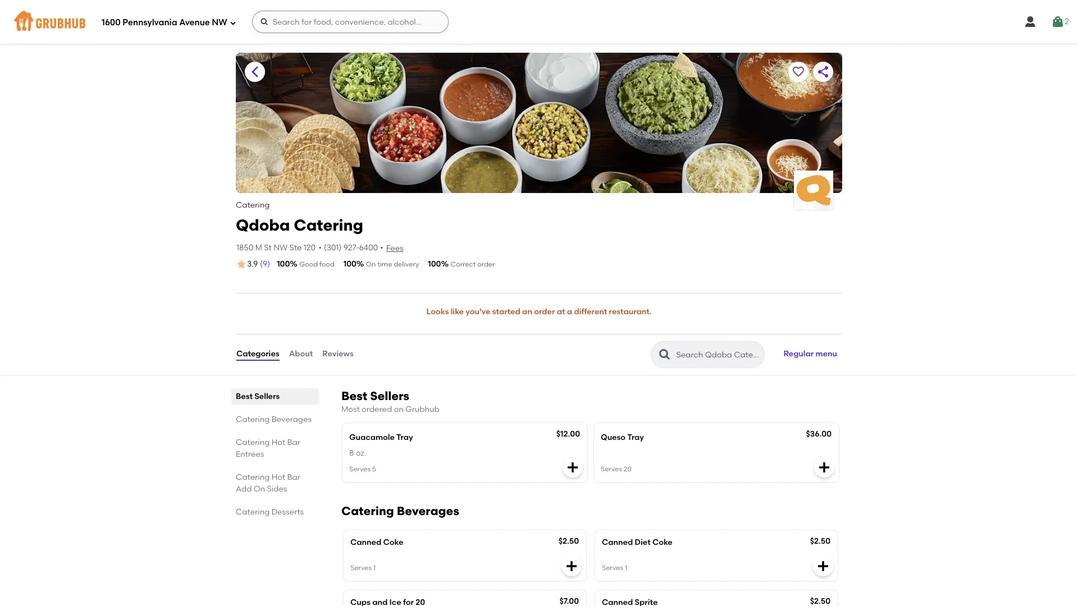 Task type: describe. For each thing, give the bounding box(es) containing it.
save this restaurant button
[[788, 62, 809, 82]]

fees
[[386, 244, 404, 253]]

Search for food, convenience, alcohol... search field
[[252, 11, 449, 33]]

serves 1 for canned coke
[[350, 565, 376, 573]]

time
[[377, 261, 392, 269]]

about button
[[288, 334, 313, 375]]

looks like you've started an order at a different restaurant. button
[[426, 300, 652, 325]]

best sellers tab
[[236, 391, 314, 402]]

8
[[349, 449, 354, 458]]

categories button
[[236, 334, 280, 375]]

$7.00
[[560, 597, 579, 606]]

100 for on time delivery
[[344, 260, 357, 269]]

$2.50 for canned coke
[[559, 537, 579, 546]]

svg image for $36.00
[[818, 461, 831, 474]]

catering desserts
[[236, 507, 304, 517]]

fees button
[[386, 243, 404, 255]]

a
[[567, 307, 572, 317]]

hot for catering hot bar entrees
[[272, 438, 285, 447]]

hot for catering hot bar add on sides
[[272, 473, 285, 482]]

food
[[320, 261, 335, 269]]

qdoba catering
[[236, 216, 363, 235]]

0 horizontal spatial order
[[477, 261, 495, 269]]

share icon image
[[817, 65, 830, 79]]

(301)
[[324, 243, 342, 253]]

$12.00
[[556, 430, 580, 439]]

svg image right avenue
[[230, 19, 236, 26]]

correct order
[[451, 261, 495, 269]]

avenue
[[179, 17, 210, 27]]

nw for avenue
[[212, 17, 227, 27]]

$2.50 inside 'button'
[[810, 597, 831, 606]]

100 for good food
[[277, 260, 290, 269]]

best sellers most ordered on grubhub
[[341, 389, 440, 414]]

like
[[451, 307, 464, 317]]

1850
[[236, 243, 253, 253]]

sellers for best sellers most ordered on grubhub
[[370, 389, 409, 403]]

guacamole
[[349, 433, 395, 442]]

about
[[289, 350, 313, 359]]

canned for canned coke
[[350, 538, 381, 547]]

desserts
[[272, 507, 304, 517]]

120
[[304, 243, 316, 253]]

serves 20
[[601, 466, 632, 474]]

2 coke from the left
[[653, 538, 673, 547]]

tray for guacamole tray
[[396, 433, 413, 442]]

caret left icon image
[[248, 65, 262, 79]]

svg image for $2.50
[[817, 560, 830, 573]]

$2.50 button
[[595, 591, 838, 607]]

1 for diet
[[625, 565, 627, 573]]

best sellers
[[236, 392, 280, 401]]

categories
[[236, 350, 279, 359]]

looks like you've started an order at a different restaurant.
[[427, 307, 652, 317]]

main navigation navigation
[[0, 0, 1078, 44]]

serves for queso tray
[[601, 466, 622, 474]]

Search Qdoba Catering search field
[[675, 350, 761, 360]]

queso
[[601, 433, 626, 442]]

good
[[299, 261, 318, 269]]

serves left 5
[[349, 466, 371, 474]]

bar for catering hot bar add on sides
[[287, 473, 300, 482]]

reviews
[[322, 350, 354, 359]]

1600
[[102, 17, 121, 27]]

serves for canned coke
[[350, 565, 372, 573]]

delivery
[[394, 261, 419, 269]]

20
[[624, 466, 632, 474]]

canned coke
[[350, 538, 403, 547]]

100 for correct order
[[428, 260, 441, 269]]

catering desserts tab
[[236, 506, 314, 518]]

on
[[394, 405, 404, 414]]

grubhub
[[406, 405, 440, 414]]



Task type: vqa. For each thing, say whether or not it's contained in the screenshot.
the top order
yes



Task type: locate. For each thing, give the bounding box(es) containing it.
serves 1
[[350, 565, 376, 573], [602, 565, 627, 573]]

bar for catering hot bar entrees
[[287, 438, 300, 447]]

qdoba
[[236, 216, 290, 235]]

catering beverages down best sellers tab
[[236, 415, 312, 424]]

2 serves 1 from the left
[[602, 565, 627, 573]]

$2.50
[[559, 537, 579, 546], [810, 537, 831, 546], [810, 597, 831, 606]]

1 100 from the left
[[277, 260, 290, 269]]

nw inside main navigation navigation
[[212, 17, 227, 27]]

ste
[[289, 243, 302, 253]]

1 serves 1 from the left
[[350, 565, 376, 573]]

1 vertical spatial nw
[[274, 243, 288, 253]]

canned for canned diet coke
[[602, 538, 633, 547]]

1 horizontal spatial on
[[366, 261, 376, 269]]

looks
[[427, 307, 449, 317]]

1 horizontal spatial 1
[[625, 565, 627, 573]]

2 hot from the top
[[272, 473, 285, 482]]

serves 1 down the 'canned coke'
[[350, 565, 376, 573]]

1 horizontal spatial canned
[[602, 538, 633, 547]]

m
[[255, 243, 262, 253]]

1 horizontal spatial nw
[[274, 243, 288, 253]]

0 horizontal spatial 100
[[277, 260, 290, 269]]

100 down 1850 m st nw ste 120 button
[[277, 260, 290, 269]]

on time delivery
[[366, 261, 419, 269]]

•
[[319, 243, 322, 253], [380, 243, 383, 253]]

1 horizontal spatial tray
[[627, 433, 644, 442]]

best up most
[[341, 389, 367, 403]]

correct
[[451, 261, 476, 269]]

beverages
[[272, 415, 312, 424], [397, 504, 459, 518]]

order
[[477, 261, 495, 269], [534, 307, 555, 317]]

catering up entrees
[[236, 438, 270, 447]]

0 horizontal spatial canned
[[350, 538, 381, 547]]

1 vertical spatial hot
[[272, 473, 285, 482]]

2
[[1065, 17, 1069, 26]]

nw right "st"
[[274, 243, 288, 253]]

svg image up $7.00
[[565, 560, 578, 573]]

tray down on
[[396, 433, 413, 442]]

0 horizontal spatial 1
[[373, 565, 376, 573]]

catering down add
[[236, 507, 270, 517]]

bar inside catering hot bar entrees
[[287, 438, 300, 447]]

catering hot bar entrees tab
[[236, 437, 314, 460]]

serves
[[349, 466, 371, 474], [601, 466, 622, 474], [350, 565, 372, 573], [602, 565, 623, 573]]

regular
[[784, 350, 814, 359]]

order left at at the bottom of the page
[[534, 307, 555, 317]]

1 down the 'canned coke'
[[373, 565, 376, 573]]

catering up qdoba
[[236, 200, 270, 210]]

bar inside catering hot bar add on sides
[[287, 473, 300, 482]]

1 • from the left
[[319, 243, 322, 253]]

hot up sides
[[272, 473, 285, 482]]

qdoba catering logo image
[[794, 171, 833, 210]]

hot inside catering hot bar add on sides
[[272, 473, 285, 482]]

1 1 from the left
[[373, 565, 376, 573]]

1 horizontal spatial catering beverages
[[341, 504, 459, 518]]

100
[[277, 260, 290, 269], [344, 260, 357, 269], [428, 260, 441, 269]]

most
[[341, 405, 360, 414]]

svg image
[[1051, 15, 1065, 29], [566, 461, 580, 474], [818, 461, 831, 474], [817, 560, 830, 573]]

catering beverages up the 'canned coke'
[[341, 504, 459, 518]]

canned diet coke
[[602, 538, 673, 547]]

1 vertical spatial catering beverages
[[341, 504, 459, 518]]

3 100 from the left
[[428, 260, 441, 269]]

regular menu button
[[779, 342, 842, 367]]

1 horizontal spatial best
[[341, 389, 367, 403]]

queso tray
[[601, 433, 644, 442]]

search icon image
[[658, 348, 672, 361]]

svg image for $12.00
[[566, 461, 580, 474]]

oz.
[[356, 449, 366, 458]]

1 vertical spatial on
[[254, 484, 265, 494]]

1 horizontal spatial order
[[534, 307, 555, 317]]

0 horizontal spatial beverages
[[272, 415, 312, 424]]

best up catering beverages tab at bottom
[[236, 392, 253, 401]]

sellers up on
[[370, 389, 409, 403]]

1 horizontal spatial beverages
[[397, 504, 459, 518]]

add
[[236, 484, 252, 494]]

ordered
[[362, 405, 392, 414]]

hot
[[272, 438, 285, 447], [272, 473, 285, 482]]

svg image inside 2 'button'
[[1051, 15, 1065, 29]]

different
[[574, 307, 607, 317]]

best inside best sellers tab
[[236, 392, 253, 401]]

sellers
[[370, 389, 409, 403], [255, 392, 280, 401]]

entrees
[[236, 450, 264, 459]]

0 horizontal spatial on
[[254, 484, 265, 494]]

on right add
[[254, 484, 265, 494]]

0 horizontal spatial best
[[236, 392, 253, 401]]

catering beverages
[[236, 415, 312, 424], [341, 504, 459, 518]]

best for best sellers most ordered on grubhub
[[341, 389, 367, 403]]

restaurant.
[[609, 307, 652, 317]]

on left time
[[366, 261, 376, 269]]

0 horizontal spatial coke
[[383, 538, 403, 547]]

menu
[[816, 350, 837, 359]]

nw for st
[[274, 243, 288, 253]]

1850 m st nw ste 120 • (301) 927-6400 • fees
[[236, 243, 404, 253]]

1 canned from the left
[[350, 538, 381, 547]]

nw inside 1850 m st nw ste 120 • (301) 927-6400 • fees
[[274, 243, 288, 253]]

an
[[522, 307, 532, 317]]

1 vertical spatial order
[[534, 307, 555, 317]]

canned
[[350, 538, 381, 547], [602, 538, 633, 547]]

you've
[[466, 307, 491, 317]]

1 for coke
[[373, 565, 376, 573]]

8 oz.
[[349, 449, 366, 458]]

catering inside catering beverages tab
[[236, 415, 270, 424]]

0 horizontal spatial sellers
[[255, 392, 280, 401]]

serves 1 down canned diet coke
[[602, 565, 627, 573]]

0 horizontal spatial nw
[[212, 17, 227, 27]]

regular menu
[[784, 350, 837, 359]]

2 button
[[1051, 12, 1069, 32]]

hot down catering beverages tab at bottom
[[272, 438, 285, 447]]

0 vertical spatial order
[[477, 261, 495, 269]]

bar down catering hot bar entrees tab
[[287, 473, 300, 482]]

1 horizontal spatial •
[[380, 243, 383, 253]]

svg image up caret left icon
[[260, 17, 269, 26]]

on inside catering hot bar add on sides
[[254, 484, 265, 494]]

0 vertical spatial catering beverages
[[236, 415, 312, 424]]

927-
[[344, 243, 359, 253]]

$36.00
[[806, 430, 832, 439]]

guacamole tray
[[349, 433, 413, 442]]

order right the correct
[[477, 261, 495, 269]]

0 horizontal spatial tray
[[396, 433, 413, 442]]

save this restaurant image
[[792, 65, 805, 79]]

1 horizontal spatial 100
[[344, 260, 357, 269]]

catering beverages inside catering beverages tab
[[236, 415, 312, 424]]

2 horizontal spatial 100
[[428, 260, 441, 269]]

bar
[[287, 438, 300, 447], [287, 473, 300, 482]]

pennsylvania
[[123, 17, 177, 27]]

sellers inside best sellers most ordered on grubhub
[[370, 389, 409, 403]]

(9)
[[260, 260, 270, 269]]

catering hot bar add on sides tab
[[236, 472, 314, 495]]

reviews button
[[322, 334, 354, 375]]

0 vertical spatial nw
[[212, 17, 227, 27]]

• left fees
[[380, 243, 383, 253]]

sellers up catering beverages tab at bottom
[[255, 392, 280, 401]]

1 coke from the left
[[383, 538, 403, 547]]

svg image left 2 'button'
[[1024, 15, 1037, 29]]

2 100 from the left
[[344, 260, 357, 269]]

100 right delivery
[[428, 260, 441, 269]]

nw right avenue
[[212, 17, 227, 27]]

1 bar from the top
[[287, 438, 300, 447]]

catering inside catering hot bar entrees
[[236, 438, 270, 447]]

0 vertical spatial bar
[[287, 438, 300, 447]]

1850 m st nw ste 120 button
[[236, 242, 316, 255]]

best for best sellers
[[236, 392, 253, 401]]

sellers for best sellers
[[255, 392, 280, 401]]

catering beverages tab
[[236, 414, 314, 425]]

tray for queso tray
[[627, 433, 644, 442]]

1 horizontal spatial sellers
[[370, 389, 409, 403]]

star icon image
[[236, 259, 247, 270]]

catering up "(301)"
[[294, 216, 363, 235]]

0 vertical spatial on
[[366, 261, 376, 269]]

• right 120
[[319, 243, 322, 253]]

0 horizontal spatial •
[[319, 243, 322, 253]]

0 horizontal spatial serves 1
[[350, 565, 376, 573]]

0 vertical spatial hot
[[272, 438, 285, 447]]

5
[[372, 466, 376, 474]]

1600 pennsylvania avenue nw
[[102, 17, 227, 27]]

serves 5
[[349, 466, 376, 474]]

$7.00 button
[[344, 591, 586, 607]]

3.9
[[247, 260, 258, 269]]

(301) 927-6400 button
[[324, 243, 378, 254]]

at
[[557, 307, 565, 317]]

100 down (301) 927-6400 button
[[344, 260, 357, 269]]

hot inside catering hot bar entrees
[[272, 438, 285, 447]]

good food
[[299, 261, 335, 269]]

serves 1 for canned diet coke
[[602, 565, 627, 573]]

1 horizontal spatial coke
[[653, 538, 673, 547]]

svg image
[[1024, 15, 1037, 29], [260, 17, 269, 26], [230, 19, 236, 26], [565, 560, 578, 573]]

best inside best sellers most ordered on grubhub
[[341, 389, 367, 403]]

coke
[[383, 538, 403, 547], [653, 538, 673, 547]]

$2.50 for canned diet coke
[[810, 537, 831, 546]]

1 tray from the left
[[396, 433, 413, 442]]

catering
[[236, 200, 270, 210], [294, 216, 363, 235], [236, 415, 270, 424], [236, 438, 270, 447], [236, 473, 270, 482], [341, 504, 394, 518], [236, 507, 270, 517]]

started
[[492, 307, 520, 317]]

1 vertical spatial bar
[[287, 473, 300, 482]]

2 1 from the left
[[625, 565, 627, 573]]

0 vertical spatial beverages
[[272, 415, 312, 424]]

catering hot bar entrees
[[236, 438, 300, 459]]

serves left 20
[[601, 466, 622, 474]]

st
[[264, 243, 272, 253]]

beverages inside tab
[[272, 415, 312, 424]]

catering up the 'canned coke'
[[341, 504, 394, 518]]

serves down canned diet coke
[[602, 565, 623, 573]]

catering inside the catering desserts tab
[[236, 507, 270, 517]]

sides
[[267, 484, 287, 494]]

catering down best sellers
[[236, 415, 270, 424]]

1 vertical spatial beverages
[[397, 504, 459, 518]]

2 tray from the left
[[627, 433, 644, 442]]

tray right the 'queso' on the bottom right of the page
[[627, 433, 644, 442]]

1 horizontal spatial serves 1
[[602, 565, 627, 573]]

2 canned from the left
[[602, 538, 633, 547]]

sellers inside tab
[[255, 392, 280, 401]]

catering inside catering hot bar add on sides
[[236, 473, 270, 482]]

1 down canned diet coke
[[625, 565, 627, 573]]

on
[[366, 261, 376, 269], [254, 484, 265, 494]]

serves down the 'canned coke'
[[350, 565, 372, 573]]

catering hot bar add on sides
[[236, 473, 300, 494]]

1
[[373, 565, 376, 573], [625, 565, 627, 573]]

best
[[341, 389, 367, 403], [236, 392, 253, 401]]

0 horizontal spatial catering beverages
[[236, 415, 312, 424]]

2 • from the left
[[380, 243, 383, 253]]

1 hot from the top
[[272, 438, 285, 447]]

serves for canned diet coke
[[602, 565, 623, 573]]

nw
[[212, 17, 227, 27], [274, 243, 288, 253]]

diet
[[635, 538, 651, 547]]

6400
[[359, 243, 378, 253]]

catering up add
[[236, 473, 270, 482]]

2 bar from the top
[[287, 473, 300, 482]]

order inside button
[[534, 307, 555, 317]]

bar down catering beverages tab at bottom
[[287, 438, 300, 447]]



